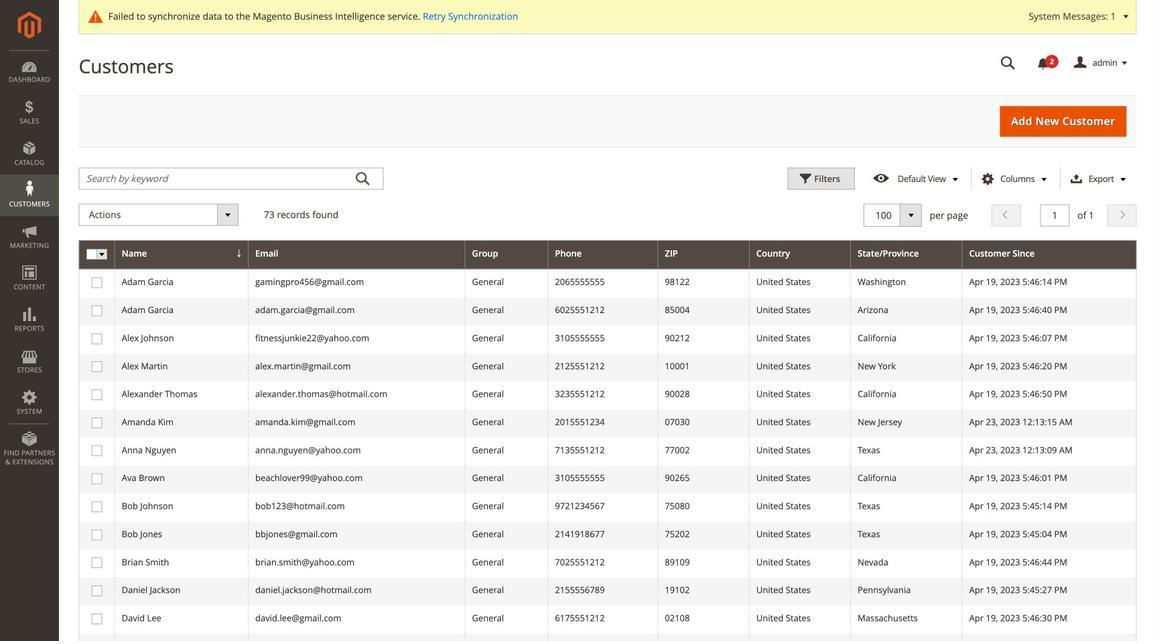 Task type: describe. For each thing, give the bounding box(es) containing it.
Search by keyword text field
[[79, 168, 384, 190]]



Task type: locate. For each thing, give the bounding box(es) containing it.
None checkbox
[[92, 278, 100, 286], [92, 334, 100, 343], [92, 474, 100, 483], [92, 502, 100, 511], [92, 586, 100, 595], [92, 278, 100, 286], [92, 334, 100, 343], [92, 474, 100, 483], [92, 502, 100, 511], [92, 586, 100, 595]]

magento admin panel image
[[18, 11, 41, 39]]

None text field
[[874, 209, 914, 222]]

None checkbox
[[92, 306, 100, 314], [92, 362, 100, 371], [92, 390, 100, 399], [92, 418, 100, 427], [92, 446, 100, 455], [92, 530, 100, 539], [92, 558, 100, 567], [92, 614, 100, 623], [92, 306, 100, 314], [92, 362, 100, 371], [92, 390, 100, 399], [92, 418, 100, 427], [92, 446, 100, 455], [92, 530, 100, 539], [92, 558, 100, 567], [92, 614, 100, 623]]

None number field
[[1040, 205, 1070, 227]]

menu bar
[[0, 50, 59, 474]]

None text field
[[991, 52, 1025, 75]]



Task type: vqa. For each thing, say whether or not it's contained in the screenshot.
magento admin panel image
yes



